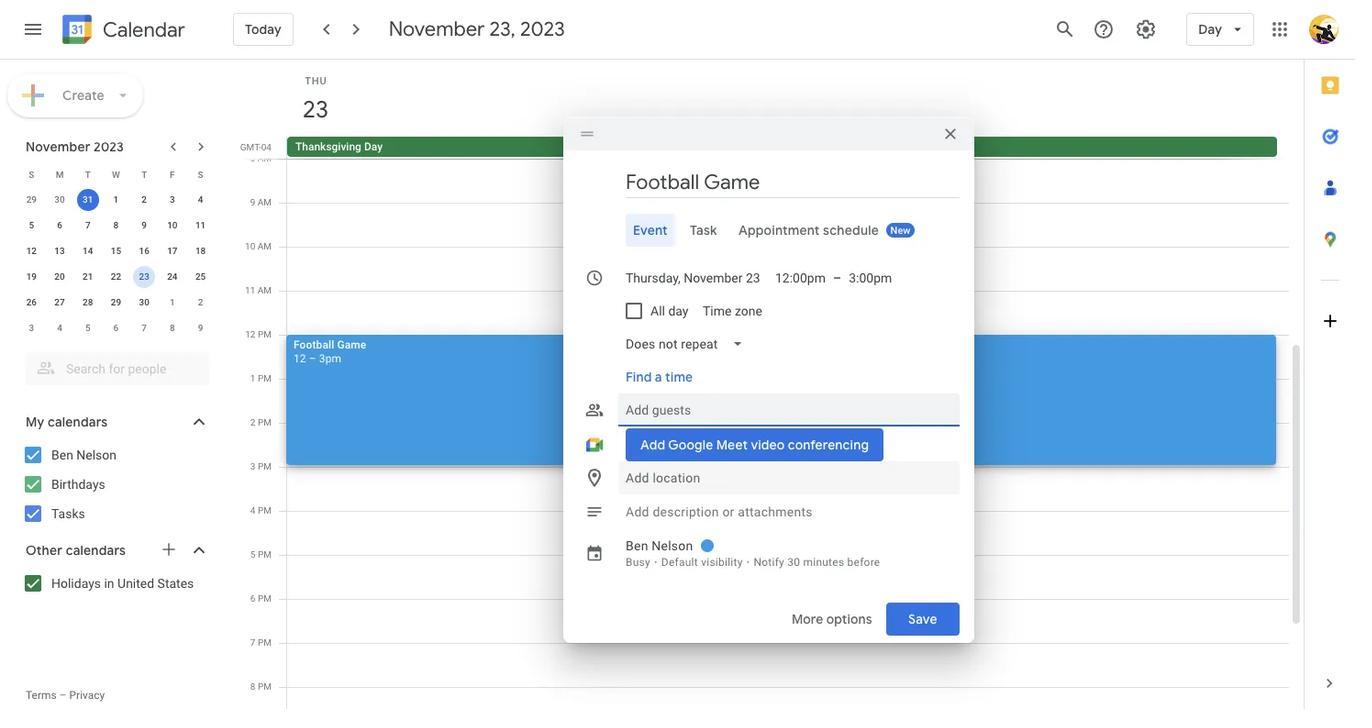 Task type: locate. For each thing, give the bounding box(es) containing it.
terms – privacy
[[26, 689, 105, 702]]

0 horizontal spatial 2
[[142, 195, 147, 205]]

12 pm
[[245, 330, 272, 340]]

row
[[17, 162, 215, 187], [17, 187, 215, 213], [17, 213, 215, 239], [17, 239, 215, 264], [17, 264, 215, 290], [17, 290, 215, 316], [17, 316, 215, 342]]

row up 29 element
[[17, 264, 215, 290]]

6 up 7 pm
[[250, 594, 256, 604]]

1 horizontal spatial –
[[309, 353, 316, 365]]

2 down 25 "element"
[[198, 297, 203, 308]]

pm down '2 pm'
[[258, 462, 272, 472]]

11 down 10 am
[[245, 286, 255, 296]]

row up the 15
[[17, 213, 215, 239]]

am down 8 am
[[258, 197, 272, 207]]

row up the 22
[[17, 239, 215, 264]]

2 pm from the top
[[258, 374, 272, 384]]

november
[[389, 17, 485, 42], [26, 139, 90, 155]]

row up 31
[[17, 162, 215, 187]]

25 element
[[190, 266, 212, 288]]

2 horizontal spatial 2
[[250, 418, 256, 428]]

row containing 19
[[17, 264, 215, 290]]

1 horizontal spatial day
[[1199, 21, 1223, 38]]

12 down football
[[294, 353, 306, 365]]

Start date text field
[[626, 267, 761, 289]]

december 4 element
[[49, 318, 71, 340]]

2 up 16
[[142, 195, 147, 205]]

2 vertical spatial 4
[[250, 506, 256, 516]]

1 vertical spatial ben nelson
[[626, 539, 694, 554]]

2
[[142, 195, 147, 205], [198, 297, 203, 308], [250, 418, 256, 428]]

terms
[[26, 689, 57, 702]]

0 vertical spatial calendars
[[48, 414, 108, 431]]

9 up 10 am
[[250, 197, 255, 207]]

2 vertical spatial 1
[[250, 374, 256, 384]]

1 horizontal spatial 23
[[301, 95, 328, 125]]

am
[[258, 153, 272, 163], [258, 197, 272, 207], [258, 241, 272, 252], [258, 286, 272, 296]]

8 down december 1 'element' at the left of the page
[[170, 323, 175, 333]]

ben nelson up default
[[626, 539, 694, 554]]

1 horizontal spatial s
[[198, 169, 203, 179]]

4 up 11 element on the left top of page
[[198, 195, 203, 205]]

0 horizontal spatial 1
[[113, 195, 119, 205]]

11 for 11
[[195, 220, 206, 230]]

pm for 2 pm
[[258, 418, 272, 428]]

pm down 3 pm
[[258, 506, 272, 516]]

1 vertical spatial 6
[[113, 323, 119, 333]]

december 6 element
[[105, 318, 127, 340]]

10 up the 11 am
[[245, 241, 255, 252]]

26
[[26, 297, 37, 308]]

0 vertical spatial –
[[834, 271, 842, 286]]

1 vertical spatial –
[[309, 353, 316, 365]]

1 vertical spatial 11
[[245, 286, 255, 296]]

my calendars list
[[4, 441, 228, 529]]

0 vertical spatial 2
[[142, 195, 147, 205]]

other
[[26, 543, 63, 559]]

calendar heading
[[99, 17, 185, 43]]

0 vertical spatial november
[[389, 17, 485, 42]]

2 horizontal spatial 12
[[294, 353, 306, 365]]

30 down 23 element
[[139, 297, 149, 308]]

29
[[26, 195, 37, 205], [111, 297, 121, 308]]

6 for december 6 element
[[113, 323, 119, 333]]

1 vertical spatial calendars
[[66, 543, 126, 559]]

2 row from the top
[[17, 187, 215, 213]]

23 inside cell
[[139, 272, 149, 282]]

1 inside 'element'
[[170, 297, 175, 308]]

1 vertical spatial 2
[[198, 297, 203, 308]]

1 horizontal spatial 11
[[245, 286, 255, 296]]

–
[[834, 271, 842, 286], [309, 353, 316, 365], [59, 689, 67, 702]]

9 pm from the top
[[258, 682, 272, 692]]

october 29 element
[[21, 189, 43, 211]]

2023 right 23,
[[521, 17, 565, 42]]

pm down 7 pm
[[258, 682, 272, 692]]

0 horizontal spatial 4
[[57, 323, 62, 333]]

1 horizontal spatial 2
[[198, 297, 203, 308]]

row down 'w'
[[17, 187, 215, 213]]

birthdays
[[51, 477, 105, 492]]

29 down the "22" element
[[111, 297, 121, 308]]

october 30 element
[[49, 189, 71, 211]]

1 row from the top
[[17, 162, 215, 187]]

1 pm
[[250, 374, 272, 384]]

1 for december 1 'element' at the left of the page
[[170, 297, 175, 308]]

2 vertical spatial 7
[[250, 638, 256, 648]]

30 right the notify
[[788, 556, 801, 569]]

6 row from the top
[[17, 290, 215, 316]]

6 pm from the top
[[258, 550, 272, 560]]

0 horizontal spatial nelson
[[76, 448, 117, 463]]

0 vertical spatial nelson
[[76, 448, 117, 463]]

13 element
[[49, 241, 71, 263]]

4 am from the top
[[258, 286, 272, 296]]

4 row from the top
[[17, 239, 215, 264]]

3 inside december 3 element
[[29, 323, 34, 333]]

am for 10 am
[[258, 241, 272, 252]]

12 element
[[21, 241, 43, 263]]

6 for 6 pm
[[250, 594, 256, 604]]

7 for 7 pm
[[250, 638, 256, 648]]

23 grid
[[235, 60, 1305, 710]]

0 vertical spatial 10
[[167, 220, 178, 230]]

0 horizontal spatial 12
[[26, 246, 37, 256]]

5 down october 29 element
[[29, 220, 34, 230]]

7 row from the top
[[17, 316, 215, 342]]

0 horizontal spatial 3
[[29, 323, 34, 333]]

22 element
[[105, 266, 127, 288]]

november left 23,
[[389, 17, 485, 42]]

11 inside row
[[195, 220, 206, 230]]

29 left october 30 element on the top left of page
[[26, 195, 37, 205]]

pm up '2 pm'
[[258, 374, 272, 384]]

holidays
[[51, 577, 101, 591]]

event
[[633, 222, 668, 239]]

calendars right my
[[48, 414, 108, 431]]

20 element
[[49, 266, 71, 288]]

3 down '2 pm'
[[250, 462, 256, 472]]

add left location
[[626, 471, 650, 486]]

ben up busy at the left of the page
[[626, 539, 649, 554]]

1 horizontal spatial 5
[[85, 323, 91, 333]]

add down add location
[[626, 505, 650, 520]]

5 down 28 element
[[85, 323, 91, 333]]

2 am from the top
[[258, 197, 272, 207]]

1 horizontal spatial ben
[[626, 539, 649, 554]]

calendars up in
[[66, 543, 126, 559]]

add for add location
[[626, 471, 650, 486]]

0 horizontal spatial 30
[[54, 195, 65, 205]]

1 vertical spatial 5
[[85, 323, 91, 333]]

am down 9 am
[[258, 241, 272, 252]]

t left f
[[141, 169, 147, 179]]

1 horizontal spatial tab list
[[1305, 60, 1356, 658]]

1
[[113, 195, 119, 205], [170, 297, 175, 308], [250, 374, 256, 384]]

1 add from the top
[[626, 471, 650, 486]]

1 horizontal spatial 29
[[111, 297, 121, 308]]

tab list containing event
[[578, 214, 960, 247]]

1 vertical spatial 3
[[29, 323, 34, 333]]

row down 29 element
[[17, 316, 215, 342]]

6 down 29 element
[[113, 323, 119, 333]]

0 vertical spatial ben
[[51, 448, 73, 463]]

5 inside the 23 grid
[[250, 550, 256, 560]]

9 up 16
[[142, 220, 147, 230]]

1 vertical spatial 4
[[57, 323, 62, 333]]

1 vertical spatial add
[[626, 505, 650, 520]]

4
[[198, 195, 203, 205], [57, 323, 62, 333], [250, 506, 256, 516]]

0 horizontal spatial 29
[[26, 195, 37, 205]]

add location
[[626, 471, 701, 486]]

2 horizontal spatial 30
[[788, 556, 801, 569]]

1 horizontal spatial 12
[[245, 330, 256, 340]]

day
[[669, 304, 689, 319]]

3 down f
[[170, 195, 175, 205]]

row group
[[17, 187, 215, 342]]

– left end time text box
[[834, 271, 842, 286]]

all day
[[651, 304, 689, 319]]

before
[[848, 556, 881, 569]]

5 row from the top
[[17, 264, 215, 290]]

2 horizontal spatial 4
[[250, 506, 256, 516]]

1 vertical spatial 30
[[139, 297, 149, 308]]

9 inside the 23 grid
[[250, 197, 255, 207]]

0 vertical spatial 5
[[29, 220, 34, 230]]

t
[[85, 169, 91, 179], [141, 169, 147, 179]]

1 vertical spatial 29
[[111, 297, 121, 308]]

pm for 4 pm
[[258, 506, 272, 516]]

0 horizontal spatial t
[[85, 169, 91, 179]]

december 3 element
[[21, 318, 43, 340]]

day right settings menu icon
[[1199, 21, 1223, 38]]

ben inside my calendars 'list'
[[51, 448, 73, 463]]

1 vertical spatial 10
[[245, 241, 255, 252]]

pm for 7 pm
[[258, 638, 272, 648]]

december 5 element
[[77, 318, 99, 340]]

7 pm
[[250, 638, 272, 648]]

12 down the 11 am
[[245, 330, 256, 340]]

0 vertical spatial 30
[[54, 195, 65, 205]]

1 horizontal spatial 2023
[[521, 17, 565, 42]]

pm up 8 pm at the left bottom of the page
[[258, 638, 272, 648]]

4 pm from the top
[[258, 462, 272, 472]]

1 t from the left
[[85, 169, 91, 179]]

1 s from the left
[[29, 169, 34, 179]]

4 for the december 4 element
[[57, 323, 62, 333]]

pm down 1 pm
[[258, 418, 272, 428]]

5 up 6 pm
[[250, 550, 256, 560]]

10
[[167, 220, 178, 230], [245, 241, 255, 252]]

1 horizontal spatial nelson
[[652, 539, 694, 554]]

nelson up birthdays
[[76, 448, 117, 463]]

04
[[261, 142, 272, 152]]

9 for 9 am
[[250, 197, 255, 207]]

2023 up 'w'
[[94, 139, 124, 155]]

None field
[[619, 328, 759, 361]]

november 23, 2023
[[389, 17, 565, 42]]

12 up 19
[[26, 246, 37, 256]]

1 inside the 23 grid
[[250, 374, 256, 384]]

11 for 11 am
[[245, 286, 255, 296]]

or
[[723, 505, 735, 520]]

location
[[653, 471, 701, 486]]

9 down december 2 element
[[198, 323, 203, 333]]

11 up 18
[[195, 220, 206, 230]]

1 horizontal spatial 7
[[142, 323, 147, 333]]

3 am from the top
[[258, 241, 272, 252]]

1 horizontal spatial ben nelson
[[626, 539, 694, 554]]

attachments
[[738, 505, 813, 520]]

1 down 12 pm
[[250, 374, 256, 384]]

8 inside december 8 element
[[170, 323, 175, 333]]

10 inside "element"
[[167, 220, 178, 230]]

2 inside grid
[[250, 418, 256, 428]]

12 inside '12' element
[[26, 246, 37, 256]]

1 horizontal spatial t
[[141, 169, 147, 179]]

1 horizontal spatial 9
[[198, 323, 203, 333]]

find
[[626, 369, 652, 386]]

10 up 17
[[167, 220, 178, 230]]

add for add description or attachments
[[626, 505, 650, 520]]

29 for october 29 element
[[26, 195, 37, 205]]

tab list
[[1305, 60, 1356, 658], [578, 214, 960, 247]]

7
[[85, 220, 91, 230], [142, 323, 147, 333], [250, 638, 256, 648]]

my calendars
[[26, 414, 108, 431]]

pm up 1 pm
[[258, 330, 272, 340]]

0 horizontal spatial 5
[[29, 220, 34, 230]]

8
[[250, 153, 255, 163], [113, 220, 119, 230], [170, 323, 175, 333], [250, 682, 256, 692]]

8 pm from the top
[[258, 638, 272, 648]]

0 vertical spatial 4
[[198, 195, 203, 205]]

0 vertical spatial 1
[[113, 195, 119, 205]]

1 vertical spatial 1
[[170, 297, 175, 308]]

0 horizontal spatial 10
[[167, 220, 178, 230]]

am down 04
[[258, 153, 272, 163]]

Add title text field
[[626, 169, 960, 196]]

26 element
[[21, 292, 43, 314]]

1 down 'w'
[[113, 195, 119, 205]]

row containing 26
[[17, 290, 215, 316]]

2 vertical spatial 5
[[250, 550, 256, 560]]

23 down "thu"
[[301, 95, 328, 125]]

11
[[195, 220, 206, 230], [245, 286, 255, 296]]

2 horizontal spatial 5
[[250, 550, 256, 560]]

november up m
[[26, 139, 90, 155]]

13
[[54, 246, 65, 256]]

8 for 8 pm
[[250, 682, 256, 692]]

0 horizontal spatial 9
[[142, 220, 147, 230]]

2 horizontal spatial 9
[[250, 197, 255, 207]]

7 down the october 31, today element
[[85, 220, 91, 230]]

gmt-04
[[240, 142, 272, 152]]

– down football
[[309, 353, 316, 365]]

event button
[[626, 214, 675, 247]]

0 vertical spatial add
[[626, 471, 650, 486]]

2 vertical spatial 6
[[250, 594, 256, 604]]

29 element
[[105, 292, 127, 314]]

24
[[167, 272, 178, 282]]

0 vertical spatial 3
[[170, 195, 175, 205]]

7 inside the 23 grid
[[250, 638, 256, 648]]

2 horizontal spatial 7
[[250, 638, 256, 648]]

10 inside the 23 grid
[[245, 241, 255, 252]]

0 horizontal spatial –
[[59, 689, 67, 702]]

1 pm from the top
[[258, 330, 272, 340]]

1 vertical spatial 9
[[142, 220, 147, 230]]

pm down the 5 pm
[[258, 594, 272, 604]]

17
[[167, 246, 178, 256]]

5 pm
[[250, 550, 272, 560]]

1 horizontal spatial 6
[[113, 323, 119, 333]]

december 2 element
[[190, 292, 212, 314]]

0 vertical spatial 6
[[57, 220, 62, 230]]

thu 23
[[301, 75, 328, 125]]

2023
[[521, 17, 565, 42], [94, 139, 124, 155]]

0 horizontal spatial tab list
[[578, 214, 960, 247]]

3 down 26 element
[[29, 323, 34, 333]]

28 element
[[77, 292, 99, 314]]

8 down gmt-
[[250, 153, 255, 163]]

pm up 6 pm
[[258, 550, 272, 560]]

pm
[[258, 330, 272, 340], [258, 374, 272, 384], [258, 418, 272, 428], [258, 462, 272, 472], [258, 506, 272, 516], [258, 550, 272, 560], [258, 594, 272, 604], [258, 638, 272, 648], [258, 682, 272, 692]]

ben
[[51, 448, 73, 463], [626, 539, 649, 554]]

4 inside the 23 grid
[[250, 506, 256, 516]]

0 horizontal spatial ben nelson
[[51, 448, 117, 463]]

9 am
[[250, 197, 272, 207]]

Guests text field
[[626, 394, 953, 427]]

10 am
[[245, 241, 272, 252]]

holidays in united states
[[51, 577, 194, 591]]

2 vertical spatial 12
[[294, 353, 306, 365]]

4 down 27 element
[[57, 323, 62, 333]]

9 for december 9 element
[[198, 323, 203, 333]]

4 inside the december 4 element
[[57, 323, 62, 333]]

default
[[662, 556, 699, 569]]

9
[[250, 197, 255, 207], [142, 220, 147, 230], [198, 323, 203, 333]]

gmt-
[[240, 142, 261, 152]]

2 vertical spatial 3
[[250, 462, 256, 472]]

30 element
[[133, 292, 155, 314]]

0 vertical spatial 7
[[85, 220, 91, 230]]

– right terms
[[59, 689, 67, 702]]

2 horizontal spatial 3
[[250, 462, 256, 472]]

1 vertical spatial 12
[[245, 330, 256, 340]]

december 8 element
[[161, 318, 183, 340]]

5 for 5 pm
[[250, 550, 256, 560]]

1 am from the top
[[258, 153, 272, 163]]

day right 'thanksgiving'
[[364, 140, 383, 153]]

7 pm from the top
[[258, 594, 272, 604]]

my
[[26, 414, 44, 431]]

s up october 29 element
[[29, 169, 34, 179]]

row containing 12
[[17, 239, 215, 264]]

30 for october 30 element on the top left of page
[[54, 195, 65, 205]]

ben down my calendars in the bottom left of the page
[[51, 448, 73, 463]]

am up 12 pm
[[258, 286, 272, 296]]

add
[[626, 471, 650, 486], [626, 505, 650, 520]]

23 down 16 element
[[139, 272, 149, 282]]

7 down 30 element at the top
[[142, 323, 147, 333]]

23
[[301, 95, 328, 125], [139, 272, 149, 282]]

october 31, today element
[[77, 189, 99, 211]]

1 down 24 element
[[170, 297, 175, 308]]

privacy
[[69, 689, 105, 702]]

0 vertical spatial 11
[[195, 220, 206, 230]]

0 vertical spatial 12
[[26, 246, 37, 256]]

11 inside the 23 grid
[[245, 286, 255, 296]]

thursday, november 23 element
[[295, 89, 337, 131]]

25
[[195, 272, 206, 282]]

2 horizontal spatial 1
[[250, 374, 256, 384]]

6
[[57, 220, 62, 230], [113, 323, 119, 333], [250, 594, 256, 604]]

0 vertical spatial 23
[[301, 95, 328, 125]]

row containing 3
[[17, 316, 215, 342]]

8 down 7 pm
[[250, 682, 256, 692]]

2 down 1 pm
[[250, 418, 256, 428]]

None search field
[[0, 345, 228, 386]]

1 vertical spatial 23
[[139, 272, 149, 282]]

0 vertical spatial 29
[[26, 195, 37, 205]]

s right f
[[198, 169, 203, 179]]

1 vertical spatial 7
[[142, 323, 147, 333]]

0 horizontal spatial 23
[[139, 272, 149, 282]]

0 vertical spatial day
[[1199, 21, 1223, 38]]

ben nelson up birthdays
[[51, 448, 117, 463]]

6 down october 30 element on the top left of page
[[57, 220, 62, 230]]

1 horizontal spatial november
[[389, 17, 485, 42]]

1 horizontal spatial 1
[[170, 297, 175, 308]]

row up december 6 element
[[17, 290, 215, 316]]

2 vertical spatial 2
[[250, 418, 256, 428]]

30 down m
[[54, 195, 65, 205]]

10 for 10
[[167, 220, 178, 230]]

7 up 8 pm at the left bottom of the page
[[250, 638, 256, 648]]

2 add from the top
[[626, 505, 650, 520]]

nelson up default
[[652, 539, 694, 554]]

5 pm from the top
[[258, 506, 272, 516]]

november 2023 grid
[[17, 162, 215, 342]]

30
[[54, 195, 65, 205], [139, 297, 149, 308], [788, 556, 801, 569]]

row containing 29
[[17, 187, 215, 213]]

4 down 3 pm
[[250, 506, 256, 516]]

11 am
[[245, 286, 272, 296]]

all
[[651, 304, 666, 319]]

0 horizontal spatial 7
[[85, 220, 91, 230]]

3 row from the top
[[17, 213, 215, 239]]

calendars
[[48, 414, 108, 431], [66, 543, 126, 559]]

6 inside the 23 grid
[[250, 594, 256, 604]]

time zone
[[704, 304, 763, 319]]

3 inside the 23 grid
[[250, 462, 256, 472]]

30 for 30 element at the top
[[139, 297, 149, 308]]

3 pm from the top
[[258, 418, 272, 428]]

t up 31
[[85, 169, 91, 179]]

23 inside grid
[[301, 95, 328, 125]]

– inside the football game 12 – 3pm
[[309, 353, 316, 365]]

0 vertical spatial ben nelson
[[51, 448, 117, 463]]



Task type: describe. For each thing, give the bounding box(es) containing it.
Search for people text field
[[37, 353, 198, 386]]

6 pm
[[250, 594, 272, 604]]

calendar
[[103, 17, 185, 43]]

new element
[[887, 223, 916, 238]]

27
[[54, 297, 65, 308]]

december 7 element
[[133, 318, 155, 340]]

16
[[139, 246, 149, 256]]

row containing s
[[17, 162, 215, 187]]

november for november 2023
[[26, 139, 90, 155]]

21
[[83, 272, 93, 282]]

10 element
[[161, 215, 183, 237]]

ben nelson inside my calendars 'list'
[[51, 448, 117, 463]]

18
[[195, 246, 206, 256]]

23,
[[490, 17, 516, 42]]

22
[[111, 272, 121, 282]]

december 1 element
[[161, 292, 183, 314]]

1 horizontal spatial 3
[[170, 195, 175, 205]]

8 pm
[[250, 682, 272, 692]]

am for 8 am
[[258, 153, 272, 163]]

0 vertical spatial 2023
[[521, 17, 565, 42]]

calendars for other calendars
[[66, 543, 126, 559]]

31 cell
[[74, 187, 102, 213]]

2 vertical spatial 30
[[788, 556, 801, 569]]

row group containing 29
[[17, 187, 215, 342]]

pm for 3 pm
[[258, 462, 272, 472]]

12 for 12
[[26, 246, 37, 256]]

15
[[111, 246, 121, 256]]

17 element
[[161, 241, 183, 263]]

notify 30 minutes before
[[754, 556, 881, 569]]

december 9 element
[[190, 318, 212, 340]]

find a time button
[[619, 361, 701, 394]]

day inside dropdown button
[[1199, 21, 1223, 38]]

busy
[[626, 556, 651, 569]]

29 for 29 element
[[111, 297, 121, 308]]

day button
[[1187, 7, 1255, 51]]

time
[[666, 369, 693, 386]]

task
[[690, 222, 717, 239]]

appointment
[[739, 222, 821, 239]]

7 for december 7 element
[[142, 323, 147, 333]]

3 for december 3 element
[[29, 323, 34, 333]]

2 pm
[[250, 418, 272, 428]]

m
[[56, 169, 64, 179]]

8 am
[[250, 153, 272, 163]]

am for 9 am
[[258, 197, 272, 207]]

notify
[[754, 556, 785, 569]]

today button
[[233, 7, 293, 51]]

terms link
[[26, 689, 57, 702]]

pm for 6 pm
[[258, 594, 272, 604]]

day inside button
[[364, 140, 383, 153]]

4 pm
[[250, 506, 272, 516]]

main drawer image
[[22, 18, 44, 40]]

football game 12 – 3pm
[[294, 339, 367, 365]]

19 element
[[21, 266, 43, 288]]

31
[[83, 195, 93, 205]]

today
[[245, 21, 282, 38]]

Start time text field
[[776, 267, 826, 289]]

a
[[655, 369, 662, 386]]

18 element
[[190, 241, 212, 263]]

calendar element
[[59, 11, 185, 51]]

united
[[118, 577, 154, 591]]

nelson inside my calendars 'list'
[[76, 448, 117, 463]]

2 horizontal spatial –
[[834, 271, 842, 286]]

add description or attachments
[[626, 505, 813, 520]]

2 vertical spatial –
[[59, 689, 67, 702]]

2 s from the left
[[198, 169, 203, 179]]

schedule
[[824, 222, 880, 239]]

privacy link
[[69, 689, 105, 702]]

3pm
[[319, 353, 342, 365]]

20
[[54, 272, 65, 282]]

12 for 12 pm
[[245, 330, 256, 340]]

16 element
[[133, 241, 155, 263]]

thanksgiving day button
[[287, 137, 1278, 157]]

november 2023
[[26, 139, 124, 155]]

28
[[83, 297, 93, 308]]

to element
[[834, 271, 842, 286]]

am for 11 am
[[258, 286, 272, 296]]

my calendars button
[[4, 408, 228, 437]]

5 for december 5 element
[[85, 323, 91, 333]]

add other calendars image
[[160, 541, 178, 559]]

1 for 1 pm
[[250, 374, 256, 384]]

task button
[[683, 214, 725, 247]]

settings menu image
[[1136, 18, 1158, 40]]

8 up the 15
[[113, 220, 119, 230]]

thanksgiving
[[296, 140, 362, 153]]

visibility
[[702, 556, 743, 569]]

pm for 12 pm
[[258, 330, 272, 340]]

15 element
[[105, 241, 127, 263]]

f
[[170, 169, 175, 179]]

2 for december 2 element
[[198, 297, 203, 308]]

find a time
[[626, 369, 693, 386]]

3 for 3 pm
[[250, 462, 256, 472]]

14 element
[[77, 241, 99, 263]]

calendars for my calendars
[[48, 414, 108, 431]]

tasks
[[51, 507, 85, 521]]

8 for december 8 element
[[170, 323, 175, 333]]

24 element
[[161, 266, 183, 288]]

3 pm
[[250, 462, 272, 472]]

row containing 5
[[17, 213, 215, 239]]

12 inside the football game 12 – 3pm
[[294, 353, 306, 365]]

21 element
[[77, 266, 99, 288]]

1 horizontal spatial 4
[[198, 195, 203, 205]]

november for november 23, 2023
[[389, 17, 485, 42]]

other calendars button
[[4, 536, 228, 565]]

other calendars
[[26, 543, 126, 559]]

23 element
[[133, 266, 155, 288]]

11 element
[[190, 215, 212, 237]]

1 vertical spatial 2023
[[94, 139, 124, 155]]

time
[[704, 304, 732, 319]]

time zone button
[[696, 295, 770, 328]]

2 t from the left
[[141, 169, 147, 179]]

in
[[104, 577, 114, 591]]

minutes
[[804, 556, 845, 569]]

pm for 1 pm
[[258, 374, 272, 384]]

pm for 8 pm
[[258, 682, 272, 692]]

19
[[26, 272, 37, 282]]

new
[[891, 225, 912, 237]]

10 for 10 am
[[245, 241, 255, 252]]

game
[[337, 339, 367, 352]]

14
[[83, 246, 93, 256]]

thanksgiving day row
[[279, 137, 1305, 159]]

End time text field
[[849, 267, 893, 289]]

27 element
[[49, 292, 71, 314]]

8 for 8 am
[[250, 153, 255, 163]]

appointment schedule
[[739, 222, 880, 239]]

1 vertical spatial nelson
[[652, 539, 694, 554]]

thu
[[305, 75, 327, 87]]

states
[[158, 577, 194, 591]]

zone
[[736, 304, 763, 319]]

description
[[653, 505, 719, 520]]

4 for 4 pm
[[250, 506, 256, 516]]

create
[[62, 87, 105, 104]]

w
[[112, 169, 120, 179]]

23 cell
[[130, 264, 158, 290]]

pm for 5 pm
[[258, 550, 272, 560]]

create button
[[7, 73, 143, 118]]

2 for 2 pm
[[250, 418, 256, 428]]

football
[[294, 339, 334, 352]]

default visibility
[[662, 556, 743, 569]]

thanksgiving day
[[296, 140, 383, 153]]



Task type: vqa. For each thing, say whether or not it's contained in the screenshot.


